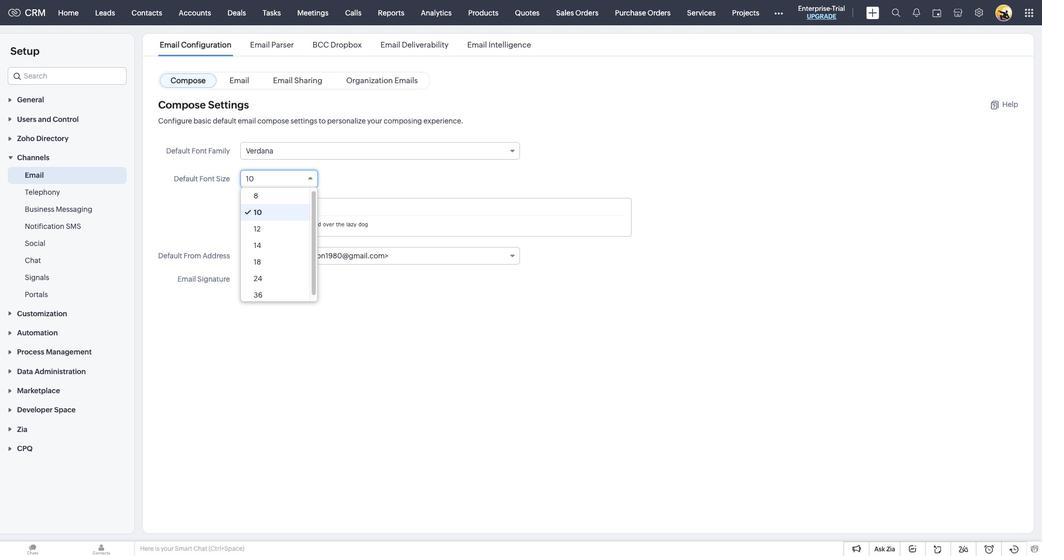 Task type: vqa. For each thing, say whether or not it's contained in the screenshot.
Products
yes



Task type: locate. For each thing, give the bounding box(es) containing it.
compose up configure
[[158, 99, 206, 111]]

zia
[[17, 425, 27, 434], [886, 546, 895, 553]]

sales orders
[[556, 9, 598, 17]]

meetings
[[297, 9, 329, 17]]

0 horizontal spatial orders
[[575, 9, 598, 17]]

sales
[[556, 9, 574, 17]]

add
[[240, 275, 254, 283]]

1 horizontal spatial signature
[[272, 275, 305, 283]]

family
[[208, 147, 230, 155]]

list box
[[241, 188, 317, 303]]

compose for compose
[[171, 76, 206, 85]]

the
[[247, 221, 257, 227]]

general button
[[0, 90, 134, 109]]

zoho
[[17, 134, 35, 143]]

tasks link
[[254, 0, 289, 25]]

2 orders from the left
[[647, 9, 671, 17]]

basic
[[194, 117, 211, 125]]

24
[[254, 274, 262, 283]]

trial
[[832, 5, 845, 12]]

administration
[[35, 367, 86, 376]]

email deliverability link
[[379, 40, 450, 49]]

configuration
[[181, 40, 231, 49]]

orders right sales
[[575, 9, 598, 17]]

10 option
[[241, 204, 310, 221]]

1 horizontal spatial orders
[[647, 9, 671, 17]]

chat right "smart"
[[194, 545, 207, 553]]

accounts
[[179, 9, 211, 17]]

email intelligence
[[467, 40, 531, 49]]

email for email deliverability
[[381, 40, 400, 49]]

bcc dropbox link
[[311, 40, 363, 49]]

14 option
[[241, 237, 310, 254]]

0 vertical spatial 10
[[246, 175, 254, 183]]

profile element
[[989, 0, 1018, 25]]

orders right purchase
[[647, 9, 671, 17]]

0 horizontal spatial signature
[[197, 275, 230, 283]]

create menu image
[[866, 6, 879, 19]]

0 vertical spatial default
[[166, 147, 190, 155]]

1 horizontal spatial email link
[[219, 73, 260, 88]]

email link down channels
[[25, 170, 44, 181]]

default
[[166, 147, 190, 155], [174, 175, 198, 183], [158, 252, 182, 260]]

meetings link
[[289, 0, 337, 25]]

social
[[25, 240, 45, 248]]

36
[[254, 291, 263, 299]]

leads link
[[87, 0, 123, 25]]

zoho directory button
[[0, 129, 134, 148]]

1 vertical spatial default
[[174, 175, 198, 183]]

email left 'parser'
[[250, 40, 270, 49]]

quick
[[258, 221, 272, 227]]

developer
[[17, 406, 53, 414]]

0 horizontal spatial zia
[[17, 425, 27, 434]]

1 vertical spatial compose
[[158, 99, 206, 111]]

data administration
[[17, 367, 86, 376]]

directory
[[36, 134, 69, 143]]

0 vertical spatial chat
[[25, 257, 41, 265]]

purchase
[[615, 9, 646, 17]]

chats image
[[0, 542, 65, 556]]

2 vertical spatial default
[[158, 252, 182, 260]]

your
[[367, 117, 382, 125], [161, 545, 174, 553]]

chat
[[25, 257, 41, 265], [194, 545, 207, 553]]

notification sms
[[25, 222, 81, 231]]

1 horizontal spatial your
[[367, 117, 382, 125]]

email deliverability
[[381, 40, 449, 49]]

signals link
[[25, 273, 49, 283]]

10 field
[[240, 170, 318, 188]]

font left family
[[192, 147, 207, 155]]

business messaging link
[[25, 204, 92, 215]]

email left sharing
[[273, 76, 293, 85]]

compose for compose settings
[[158, 99, 206, 111]]

10 up the
[[254, 208, 262, 217]]

0 vertical spatial zia
[[17, 425, 27, 434]]

email down products link
[[467, 40, 487, 49]]

0 vertical spatial compose
[[171, 76, 206, 85]]

process
[[17, 348, 44, 356]]

create menu element
[[860, 0, 885, 25]]

0 vertical spatial your
[[367, 117, 382, 125]]

zia up cpq
[[17, 425, 27, 434]]

0 vertical spatial font
[[192, 147, 207, 155]]

default down default font family
[[174, 175, 198, 183]]

1 horizontal spatial chat
[[194, 545, 207, 553]]

0 horizontal spatial your
[[161, 545, 174, 553]]

orders for sales orders
[[575, 9, 598, 17]]

sales orders link
[[548, 0, 607, 25]]

font
[[192, 147, 207, 155], [199, 175, 215, 183]]

signals element
[[907, 0, 926, 25]]

18 option
[[241, 254, 310, 270]]

email left configuration
[[160, 40, 179, 49]]

products
[[468, 9, 498, 17]]

automation button
[[0, 323, 134, 342]]

nelson<ben.nelson1980@gmail.com>
[[261, 252, 388, 260]]

email configuration
[[160, 40, 231, 49]]

contacts image
[[69, 542, 134, 556]]

1 horizontal spatial zia
[[886, 546, 895, 553]]

font left "size"
[[199, 175, 215, 183]]

font for family
[[192, 147, 207, 155]]

compose up compose settings
[[171, 76, 206, 85]]

compose
[[171, 76, 206, 85], [158, 99, 206, 111]]

0 horizontal spatial chat
[[25, 257, 41, 265]]

0 horizontal spatial email link
[[25, 170, 44, 181]]

email
[[238, 117, 256, 125]]

10
[[246, 175, 254, 183], [254, 208, 262, 217]]

2 signature from the left
[[272, 275, 305, 283]]

email down from
[[177, 275, 196, 283]]

signature down 'address' on the left
[[197, 275, 230, 283]]

10 inside 10 field
[[246, 175, 254, 183]]

email link up settings
[[219, 73, 260, 88]]

leads
[[95, 9, 115, 17]]

email sharing link
[[262, 73, 333, 88]]

bcc
[[313, 40, 329, 49]]

None field
[[8, 67, 127, 85]]

default left from
[[158, 252, 182, 260]]

address
[[203, 252, 230, 260]]

tasks
[[263, 9, 281, 17]]

email link
[[219, 73, 260, 88], [25, 170, 44, 181]]

email down channels
[[25, 171, 44, 180]]

notification sms link
[[25, 221, 81, 232]]

enterprise-trial upgrade
[[798, 5, 845, 20]]

users
[[17, 115, 36, 123]]

ben nelson<ben.nelson1980@gmail.com>
[[246, 252, 388, 260]]

telephony link
[[25, 187, 60, 198]]

chat down social
[[25, 257, 41, 265]]

your left composing on the left of page
[[367, 117, 382, 125]]

default down configure
[[166, 147, 190, 155]]

email parser link
[[249, 40, 296, 49]]

1 vertical spatial your
[[161, 545, 174, 553]]

settings
[[291, 117, 317, 125]]

organization emails
[[346, 76, 418, 85]]

deliverability
[[402, 40, 449, 49]]

Search text field
[[8, 68, 126, 84]]

chat link
[[25, 256, 41, 266]]

1 signature from the left
[[197, 275, 230, 283]]

24 option
[[241, 270, 310, 287]]

channels region
[[0, 167, 134, 304]]

signals
[[25, 274, 49, 282]]

1 orders from the left
[[575, 9, 598, 17]]

your right is
[[161, 545, 174, 553]]

default for default font family
[[166, 147, 190, 155]]

Other Modules field
[[768, 4, 790, 21]]

email down reports link
[[381, 40, 400, 49]]

personalize
[[327, 117, 366, 125]]

signature
[[197, 275, 230, 283], [272, 275, 305, 283]]

zia right the ask
[[886, 546, 895, 553]]

users and control button
[[0, 109, 134, 129]]

cpq button
[[0, 439, 134, 458]]

configure
[[158, 117, 192, 125]]

zia button
[[0, 419, 134, 439]]

list
[[150, 34, 540, 56]]

home link
[[50, 0, 87, 25]]

accounts link
[[170, 0, 219, 25]]

bcc dropbox
[[313, 40, 362, 49]]

help
[[1002, 100, 1018, 108]]

signature up the 36 option
[[272, 275, 305, 283]]

marketplace
[[17, 387, 60, 395]]

email signature
[[177, 275, 230, 283]]

1 vertical spatial font
[[199, 175, 215, 183]]

analytics
[[421, 9, 452, 17]]

10 up 8
[[246, 175, 254, 183]]

orders inside 'link'
[[575, 9, 598, 17]]

email inside channels region
[[25, 171, 44, 180]]



Task type: describe. For each thing, give the bounding box(es) containing it.
customization
[[17, 309, 67, 318]]

to
[[319, 117, 326, 125]]

services link
[[679, 0, 724, 25]]

compose
[[257, 117, 289, 125]]

email parser
[[250, 40, 294, 49]]

Ben Nelson<ben.nelson1980@gmail.com> field
[[240, 247, 520, 265]]

here
[[140, 545, 154, 553]]

fox
[[292, 221, 300, 227]]

products link
[[460, 0, 507, 25]]

developer space button
[[0, 400, 134, 419]]

zia inside dropdown button
[[17, 425, 27, 434]]

chat inside channels region
[[25, 257, 41, 265]]

marketplace button
[[0, 381, 134, 400]]

calls
[[345, 9, 361, 17]]

customization button
[[0, 304, 134, 323]]

email intelligence link
[[466, 40, 533, 49]]

from
[[184, 252, 201, 260]]

ask zia
[[874, 546, 895, 553]]

services
[[687, 9, 716, 17]]

sharing
[[294, 76, 322, 85]]

ben
[[246, 252, 259, 260]]

default for default font size
[[174, 175, 198, 183]]

1 vertical spatial zia
[[886, 546, 895, 553]]

contacts
[[132, 9, 162, 17]]

12 option
[[241, 221, 310, 237]]

reports link
[[370, 0, 413, 25]]

emails
[[394, 76, 418, 85]]

default
[[213, 117, 236, 125]]

add new signature
[[240, 275, 305, 283]]

new
[[256, 275, 271, 283]]

search image
[[892, 8, 900, 17]]

0 vertical spatial email link
[[219, 73, 260, 88]]

list containing email configuration
[[150, 34, 540, 56]]

email for email intelligence
[[467, 40, 487, 49]]

business
[[25, 205, 54, 214]]

dog
[[358, 221, 368, 227]]

compose link
[[160, 73, 217, 88]]

reports
[[378, 9, 404, 17]]

ask
[[874, 546, 885, 553]]

default font family
[[166, 147, 230, 155]]

contacts link
[[123, 0, 170, 25]]

projects
[[732, 9, 759, 17]]

14
[[254, 241, 261, 250]]

8
[[254, 192, 258, 200]]

8 option
[[241, 188, 310, 204]]

the quick brown fox jumped over the lazy dog
[[247, 221, 368, 227]]

purchase orders link
[[607, 0, 679, 25]]

smart
[[175, 545, 192, 553]]

over
[[323, 221, 334, 227]]

parser
[[271, 40, 294, 49]]

settings
[[208, 99, 249, 111]]

search element
[[885, 0, 907, 25]]

setup
[[10, 45, 40, 57]]

1 vertical spatial chat
[[194, 545, 207, 553]]

notification
[[25, 222, 64, 231]]

compose settings
[[158, 99, 249, 111]]

calls link
[[337, 0, 370, 25]]

email configuration link
[[158, 40, 233, 49]]

email up settings
[[229, 76, 249, 85]]

list box containing 8
[[241, 188, 317, 303]]

default for default from address
[[158, 252, 182, 260]]

signals image
[[913, 8, 920, 17]]

preview
[[247, 205, 273, 213]]

projects link
[[724, 0, 768, 25]]

Verdana field
[[240, 142, 520, 160]]

email for email configuration
[[160, 40, 179, 49]]

calendar image
[[932, 9, 941, 17]]

experience.
[[423, 117, 463, 125]]

default from address
[[158, 252, 230, 260]]

developer space
[[17, 406, 76, 414]]

orders for purchase orders
[[647, 9, 671, 17]]

profile image
[[996, 4, 1012, 21]]

font for size
[[199, 175, 215, 183]]

email for email sharing
[[273, 76, 293, 85]]

here is your smart chat (ctrl+space)
[[140, 545, 244, 553]]

automation
[[17, 329, 58, 337]]

lazy
[[346, 221, 357, 227]]

email for email signature
[[177, 275, 196, 283]]

dropbox
[[331, 40, 362, 49]]

and
[[38, 115, 51, 123]]

portals
[[25, 291, 48, 299]]

36 option
[[241, 287, 310, 303]]

8 10
[[254, 192, 262, 217]]

size
[[216, 175, 230, 183]]

the
[[336, 221, 344, 227]]

zoho directory
[[17, 134, 69, 143]]

general
[[17, 96, 44, 104]]

business messaging
[[25, 205, 92, 214]]

organization emails link
[[335, 73, 429, 88]]

sms
[[66, 222, 81, 231]]

1 vertical spatial 10
[[254, 208, 262, 217]]

email for email parser
[[250, 40, 270, 49]]

(ctrl+space)
[[209, 545, 244, 553]]

upgrade
[[807, 13, 836, 20]]

channels button
[[0, 148, 134, 167]]

quotes link
[[507, 0, 548, 25]]

control
[[53, 115, 79, 123]]

users and control
[[17, 115, 79, 123]]

composing
[[384, 117, 422, 125]]

1 vertical spatial email link
[[25, 170, 44, 181]]

management
[[46, 348, 92, 356]]



